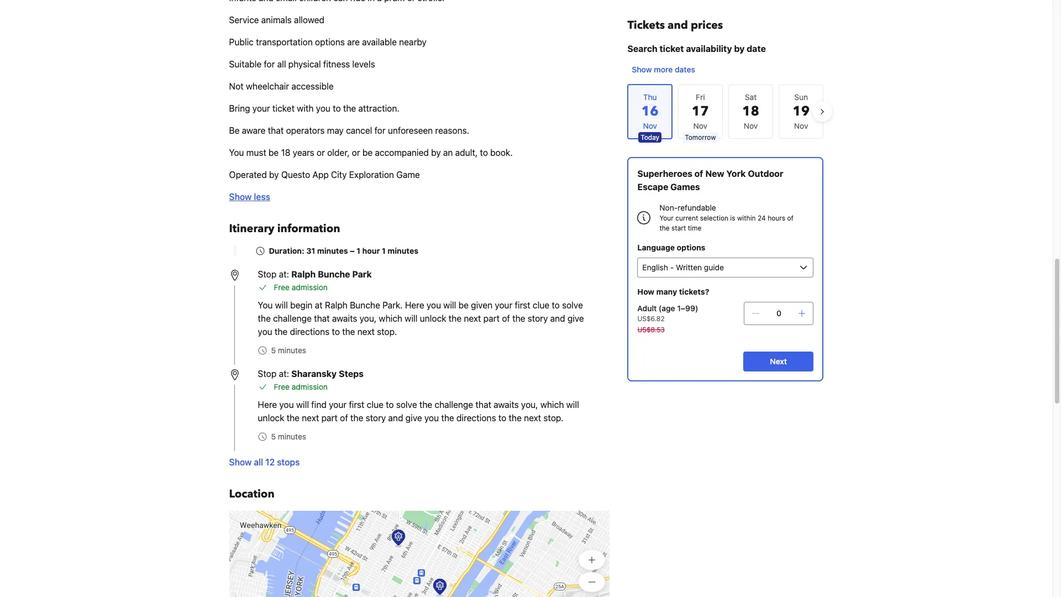 Task type: locate. For each thing, give the bounding box(es) containing it.
and inside here you will find your first clue to solve the challenge that awaits you, which will unlock the next part of the story and give you the directions to the next stop.
[[388, 413, 403, 423]]

stop
[[258, 269, 277, 279], [258, 369, 277, 379]]

you for you will begin at ralph bunche park. here you will be given your first clue to solve the challenge that awaits you, which will unlock the next part of the story and give you the directions to the next stop.
[[258, 300, 273, 310]]

1 vertical spatial at:
[[279, 369, 289, 379]]

1 vertical spatial 5 minutes
[[271, 432, 306, 441]]

sat
[[745, 92, 757, 102]]

1 horizontal spatial part
[[484, 313, 500, 323]]

0 horizontal spatial and
[[388, 413, 403, 423]]

be
[[269, 148, 279, 158], [363, 148, 373, 158], [459, 300, 469, 310]]

be inside you will begin at ralph bunche park. here you will be given your first clue to solve the challenge that awaits you, which will unlock the next part of the story and give you the directions to the next stop.
[[459, 300, 469, 310]]

2 or from the left
[[352, 148, 360, 158]]

solve
[[562, 300, 583, 310], [396, 400, 417, 410]]

date
[[747, 44, 766, 54]]

part inside here you will find your first clue to solve the challenge that awaits you, which will unlock the next part of the story and give you the directions to the next stop.
[[321, 413, 338, 423]]

part
[[484, 313, 500, 323], [321, 413, 338, 423]]

admission down stop at: ralph bunche park
[[292, 282, 328, 292]]

18 left years
[[281, 148, 291, 158]]

stop. inside you will begin at ralph bunche park. here you will be given your first clue to solve the challenge that awaits you, which will unlock the next part of the story and give you the directions to the next stop.
[[377, 327, 397, 337]]

itinerary information
[[229, 221, 340, 236]]

0 vertical spatial part
[[484, 313, 500, 323]]

1 at: from the top
[[279, 269, 289, 279]]

0 horizontal spatial nov
[[694, 121, 708, 130]]

18 inside region
[[742, 102, 760, 121]]

5 for you will begin at ralph bunche park. here you will be given your first clue to solve the challenge that awaits you, which will unlock the next part of the story and give you the directions to the next stop.
[[271, 345, 276, 355]]

non-
[[660, 203, 678, 212]]

suitable
[[229, 59, 262, 69]]

clue inside here you will find your first clue to solve the challenge that awaits you, which will unlock the next part of the story and give you the directions to the next stop.
[[367, 400, 384, 410]]

1 vertical spatial that
[[314, 313, 330, 323]]

give
[[568, 313, 584, 323], [406, 413, 422, 423]]

challenge inside you will begin at ralph bunche park. here you will be given your first clue to solve the challenge that awaits you, which will unlock the next part of the story and give you the directions to the next stop.
[[273, 313, 312, 323]]

5 up 12
[[271, 432, 276, 441]]

5 minutes up stops
[[271, 432, 306, 441]]

find
[[311, 400, 327, 410]]

0
[[777, 308, 782, 318]]

to
[[333, 103, 341, 113], [480, 148, 488, 158], [552, 300, 560, 310], [332, 327, 340, 337], [386, 400, 394, 410], [498, 413, 507, 423]]

18
[[742, 102, 760, 121], [281, 148, 291, 158]]

1 horizontal spatial ticket
[[660, 44, 684, 54]]

clue inside you will begin at ralph bunche park. here you will be given your first clue to solve the challenge that awaits you, which will unlock the next part of the story and give you the directions to the next stop.
[[533, 300, 550, 310]]

1 horizontal spatial first
[[515, 300, 531, 310]]

0 vertical spatial admission
[[292, 282, 328, 292]]

0 horizontal spatial first
[[349, 400, 365, 410]]

itinerary
[[229, 221, 275, 236]]

of inside you will begin at ralph bunche park. here you will be given your first clue to solve the challenge that awaits you, which will unlock the next part of the story and give you the directions to the next stop.
[[502, 313, 510, 323]]

1 vertical spatial your
[[495, 300, 513, 310]]

0 horizontal spatial ralph
[[291, 269, 316, 279]]

2 admission from the top
[[292, 382, 328, 391]]

0 vertical spatial all
[[277, 59, 286, 69]]

0 horizontal spatial by
[[269, 170, 279, 180]]

part inside you will begin at ralph bunche park. here you will be given your first clue to solve the challenge that awaits you, which will unlock the next part of the story and give you the directions to the next stop.
[[484, 313, 500, 323]]

18 down sat
[[742, 102, 760, 121]]

1 horizontal spatial unlock
[[420, 313, 446, 323]]

at: for ralph bunche park
[[279, 269, 289, 279]]

language
[[638, 243, 675, 252]]

part down given
[[484, 313, 500, 323]]

1 horizontal spatial 1
[[382, 246, 386, 255]]

1 1 from the left
[[357, 246, 361, 255]]

2 vertical spatial by
[[269, 170, 279, 180]]

2 vertical spatial and
[[388, 413, 403, 423]]

1 horizontal spatial solve
[[562, 300, 583, 310]]

2 free admission from the top
[[274, 382, 328, 391]]

nov up tomorrow
[[694, 121, 708, 130]]

free down stop at: ralph bunche park
[[274, 282, 290, 292]]

story
[[528, 313, 548, 323], [366, 413, 386, 423]]

story inside here you will find your first clue to solve the challenge that awaits you, which will unlock the next part of the story and give you the directions to the next stop.
[[366, 413, 386, 423]]

0 vertical spatial which
[[379, 313, 402, 323]]

sharansky
[[291, 369, 337, 379]]

minutes up stops
[[278, 432, 306, 441]]

0 vertical spatial awaits
[[332, 313, 357, 323]]

challenge
[[273, 313, 312, 323], [435, 400, 473, 410]]

park
[[352, 269, 372, 279]]

and inside you will begin at ralph bunche park. here you will be given your first clue to solve the challenge that awaits you, which will unlock the next part of the story and give you the directions to the next stop.
[[550, 313, 565, 323]]

0 vertical spatial by
[[734, 44, 745, 54]]

sat 18 nov
[[742, 92, 760, 130]]

1 vertical spatial here
[[258, 400, 277, 410]]

minutes left the –
[[317, 246, 348, 255]]

first down steps
[[349, 400, 365, 410]]

2 1 from the left
[[382, 246, 386, 255]]

you must be 18 years or older, or be accompanied by an adult, to book.
[[229, 148, 513, 158]]

nov for 17
[[694, 121, 708, 130]]

that
[[268, 125, 284, 135], [314, 313, 330, 323], [476, 400, 491, 410]]

stop left sharansky
[[258, 369, 277, 379]]

minutes up stop at: sharansky steps
[[278, 345, 306, 355]]

you for you must be 18 years or older, or be accompanied by an adult, to book.
[[229, 148, 244, 158]]

1 horizontal spatial ralph
[[325, 300, 348, 310]]

all
[[277, 59, 286, 69], [254, 457, 263, 467]]

0 horizontal spatial challenge
[[273, 313, 312, 323]]

directions inside here you will find your first clue to solve the challenge that awaits you, which will unlock the next part of the story and give you the directions to the next stop.
[[457, 413, 496, 423]]

stop. inside here you will find your first clue to solve the challenge that awaits you, which will unlock the next part of the story and give you the directions to the next stop.
[[544, 413, 564, 423]]

bunche
[[318, 269, 350, 279], [350, 300, 380, 310]]

0 horizontal spatial here
[[258, 400, 277, 410]]

0 vertical spatial free admission
[[274, 282, 328, 292]]

1 vertical spatial bunche
[[350, 300, 380, 310]]

0 vertical spatial ticket
[[660, 44, 684, 54]]

your
[[660, 214, 674, 222]]

1 nov from the left
[[694, 121, 708, 130]]

options down the time
[[677, 243, 706, 252]]

2 at: from the top
[[279, 369, 289, 379]]

ralph right at
[[325, 300, 348, 310]]

2 free from the top
[[274, 382, 290, 391]]

1 horizontal spatial all
[[277, 59, 286, 69]]

12
[[265, 457, 275, 467]]

physical
[[288, 59, 321, 69]]

the
[[343, 103, 356, 113], [660, 224, 670, 232], [258, 313, 271, 323], [449, 313, 462, 323], [512, 313, 525, 323], [275, 327, 288, 337], [342, 327, 355, 337], [419, 400, 432, 410], [287, 413, 300, 423], [350, 413, 363, 423], [441, 413, 454, 423], [509, 413, 522, 423]]

at: down duration:
[[279, 269, 289, 279]]

2 5 minutes from the top
[[271, 432, 306, 441]]

2 stop from the top
[[258, 369, 277, 379]]

within
[[737, 214, 756, 222]]

us$8.53
[[638, 326, 665, 334]]

1 free admission from the top
[[274, 282, 328, 292]]

you will begin at ralph bunche park. here you will be given your first clue to solve the challenge that awaits you, which will unlock the next part of the story and give you the directions to the next stop.
[[258, 300, 584, 337]]

your right given
[[495, 300, 513, 310]]

options
[[315, 37, 345, 47], [677, 243, 706, 252]]

0 vertical spatial options
[[315, 37, 345, 47]]

options up fitness on the top left of page
[[315, 37, 345, 47]]

next
[[464, 313, 481, 323], [358, 327, 375, 337], [302, 413, 319, 423], [524, 413, 541, 423]]

here left find
[[258, 400, 277, 410]]

by left date
[[734, 44, 745, 54]]

1 5 minutes from the top
[[271, 345, 306, 355]]

1 horizontal spatial directions
[[457, 413, 496, 423]]

1 vertical spatial awaits
[[494, 400, 519, 410]]

1 vertical spatial which
[[541, 400, 564, 410]]

ralph inside you will begin at ralph bunche park. here you will be given your first clue to solve the challenge that awaits you, which will unlock the next part of the story and give you the directions to the next stop.
[[325, 300, 348, 310]]

1 right the –
[[357, 246, 361, 255]]

1 horizontal spatial stop.
[[544, 413, 564, 423]]

cancel
[[346, 125, 372, 135]]

1 horizontal spatial clue
[[533, 300, 550, 310]]

1 vertical spatial 18
[[281, 148, 291, 158]]

1 horizontal spatial or
[[352, 148, 360, 158]]

how many tickets?
[[638, 287, 709, 296]]

19
[[793, 102, 810, 121]]

tickets?
[[679, 287, 709, 296]]

by left an
[[431, 148, 441, 158]]

stops
[[277, 457, 300, 467]]

1 vertical spatial and
[[550, 313, 565, 323]]

1 vertical spatial part
[[321, 413, 338, 423]]

older,
[[327, 148, 350, 158]]

refundable
[[678, 203, 716, 212]]

0 horizontal spatial stop.
[[377, 327, 397, 337]]

free admission down stop at: sharansky steps
[[274, 382, 328, 391]]

0 horizontal spatial 1
[[357, 246, 361, 255]]

0 horizontal spatial be
[[269, 148, 279, 158]]

free for sharansky
[[274, 382, 290, 391]]

0 vertical spatial your
[[252, 103, 270, 113]]

0 vertical spatial 5
[[271, 345, 276, 355]]

1 right hour
[[382, 246, 386, 255]]

5 minutes
[[271, 345, 306, 355], [271, 432, 306, 441]]

be right must
[[269, 148, 279, 158]]

tickets and prices
[[628, 18, 723, 33]]

you left must
[[229, 148, 244, 158]]

allowed
[[294, 15, 324, 25]]

your right find
[[329, 400, 347, 410]]

5 minutes for next
[[271, 432, 306, 441]]

1 horizontal spatial nov
[[744, 121, 758, 130]]

you,
[[360, 313, 377, 323], [521, 400, 538, 410]]

1 free from the top
[[274, 282, 290, 292]]

accessible
[[292, 81, 334, 91]]

2 vertical spatial that
[[476, 400, 491, 410]]

2 vertical spatial your
[[329, 400, 347, 410]]

show down search
[[632, 65, 652, 74]]

ticket up show more dates
[[660, 44, 684, 54]]

2 5 from the top
[[271, 432, 276, 441]]

fri
[[696, 92, 705, 102]]

1 vertical spatial unlock
[[258, 413, 284, 423]]

1 vertical spatial options
[[677, 243, 706, 252]]

0 vertical spatial show
[[632, 65, 652, 74]]

given
[[471, 300, 493, 310]]

3 nov from the left
[[794, 121, 808, 130]]

0 vertical spatial at:
[[279, 269, 289, 279]]

story inside you will begin at ralph bunche park. here you will be given your first clue to solve the challenge that awaits you, which will unlock the next part of the story and give you the directions to the next stop.
[[528, 313, 548, 323]]

1 horizontal spatial for
[[375, 125, 386, 135]]

1 vertical spatial 5
[[271, 432, 276, 441]]

reasons.
[[435, 125, 469, 135]]

solve inside you will begin at ralph bunche park. here you will be given your first clue to solve the challenge that awaits you, which will unlock the next part of the story and give you the directions to the next stop.
[[562, 300, 583, 310]]

here
[[405, 300, 424, 310], [258, 400, 277, 410]]

2 nov from the left
[[744, 121, 758, 130]]

2 horizontal spatial nov
[[794, 121, 808, 130]]

first inside you will begin at ralph bunche park. here you will be given your first clue to solve the challenge that awaits you, which will unlock the next part of the story and give you the directions to the next stop.
[[515, 300, 531, 310]]

nov inside sun 19 nov
[[794, 121, 808, 130]]

minutes
[[317, 246, 348, 255], [388, 246, 418, 255], [278, 345, 306, 355], [278, 432, 306, 441]]

ralph down '31'
[[291, 269, 316, 279]]

stop for stop at: ralph bunche park
[[258, 269, 277, 279]]

york
[[727, 169, 746, 179]]

1 vertical spatial you,
[[521, 400, 538, 410]]

show left 12
[[229, 457, 252, 467]]

0 horizontal spatial for
[[264, 59, 275, 69]]

1 5 from the top
[[271, 345, 276, 355]]

stop.
[[377, 327, 397, 337], [544, 413, 564, 423]]

admission down stop at: sharansky steps
[[292, 382, 328, 391]]

0 horizontal spatial you,
[[360, 313, 377, 323]]

0 horizontal spatial or
[[317, 148, 325, 158]]

first right given
[[515, 300, 531, 310]]

0 horizontal spatial give
[[406, 413, 422, 423]]

nov down sat
[[744, 121, 758, 130]]

1 vertical spatial ralph
[[325, 300, 348, 310]]

here right park.
[[405, 300, 424, 310]]

1 horizontal spatial and
[[550, 313, 565, 323]]

nov for 18
[[744, 121, 758, 130]]

directions inside you will begin at ralph bunche park. here you will be given your first clue to solve the challenge that awaits you, which will unlock the next part of the story and give you the directions to the next stop.
[[290, 327, 330, 337]]

1 vertical spatial stop
[[258, 369, 277, 379]]

your inside here you will find your first clue to solve the challenge that awaits you, which will unlock the next part of the story and give you the directions to the next stop.
[[329, 400, 347, 410]]

show for show more dates
[[632, 65, 652, 74]]

how
[[638, 287, 655, 296]]

1 admission from the top
[[292, 282, 328, 292]]

0 horizontal spatial all
[[254, 457, 263, 467]]

bunche down the duration: 31 minutes – 1 hour 1 minutes
[[318, 269, 350, 279]]

0 vertical spatial solve
[[562, 300, 583, 310]]

5 minutes up stop at: sharansky steps
[[271, 345, 306, 355]]

2 horizontal spatial be
[[459, 300, 469, 310]]

free admission up begin
[[274, 282, 328, 292]]

nov inside sat 18 nov
[[744, 121, 758, 130]]

not wheelchair accessible
[[229, 81, 334, 91]]

exploration
[[349, 170, 394, 180]]

show more dates
[[632, 65, 695, 74]]

admission for begin
[[292, 282, 328, 292]]

bunche inside you will begin at ralph bunche park. here you will be given your first clue to solve the challenge that awaits you, which will unlock the next part of the story and give you the directions to the next stop.
[[350, 300, 380, 310]]

1 vertical spatial give
[[406, 413, 422, 423]]

1 stop from the top
[[258, 269, 277, 279]]

you, inside here you will find your first clue to solve the challenge that awaits you, which will unlock the next part of the story and give you the directions to the next stop.
[[521, 400, 538, 410]]

part down find
[[321, 413, 338, 423]]

years
[[293, 148, 314, 158]]

region
[[619, 80, 833, 144]]

give inside here you will find your first clue to solve the challenge that awaits you, which will unlock the next part of the story and give you the directions to the next stop.
[[406, 413, 422, 423]]

you inside you will begin at ralph bunche park. here you will be given your first clue to solve the challenge that awaits you, which will unlock the next part of the story and give you the directions to the next stop.
[[258, 300, 273, 310]]

admission
[[292, 282, 328, 292], [292, 382, 328, 391]]

free admission for ralph bunche park
[[274, 282, 328, 292]]

all left 12
[[254, 457, 263, 467]]

duration:
[[269, 246, 304, 255]]

unlock inside here you will find your first clue to solve the challenge that awaits you, which will unlock the next part of the story and give you the directions to the next stop.
[[258, 413, 284, 423]]

0 horizontal spatial story
[[366, 413, 386, 423]]

all up not wheelchair accessible
[[277, 59, 286, 69]]

the inside non-refundable your current selection is within 24 hours of the start time
[[660, 224, 670, 232]]

you left begin
[[258, 300, 273, 310]]

or right older,
[[352, 148, 360, 158]]

be left given
[[459, 300, 469, 310]]

or right years
[[317, 148, 325, 158]]

0 vertical spatial first
[[515, 300, 531, 310]]

0 horizontal spatial you
[[229, 148, 244, 158]]

fitness
[[323, 59, 350, 69]]

bunche left park.
[[350, 300, 380, 310]]

ralph
[[291, 269, 316, 279], [325, 300, 348, 310]]

at: left sharansky
[[279, 369, 289, 379]]

0 vertical spatial here
[[405, 300, 424, 310]]

begin
[[290, 300, 313, 310]]

nov down the 19
[[794, 121, 808, 130]]

for right the cancel
[[375, 125, 386, 135]]

clue
[[533, 300, 550, 310], [367, 400, 384, 410]]

1 vertical spatial free admission
[[274, 382, 328, 391]]

0 vertical spatial story
[[528, 313, 548, 323]]

1 vertical spatial directions
[[457, 413, 496, 423]]

stop down duration:
[[258, 269, 277, 279]]

ticket
[[660, 44, 684, 54], [273, 103, 295, 113]]

here inside here you will find your first clue to solve the challenge that awaits you, which will unlock the next part of the story and give you the directions to the next stop.
[[258, 400, 277, 410]]

are
[[347, 37, 360, 47]]

new
[[706, 169, 725, 179]]

you
[[316, 103, 331, 113], [427, 300, 441, 310], [258, 327, 272, 337], [279, 400, 294, 410], [424, 413, 439, 423]]

1 vertical spatial first
[[349, 400, 365, 410]]

information
[[277, 221, 340, 236]]

at
[[315, 300, 323, 310]]

0 vertical spatial free
[[274, 282, 290, 292]]

0 vertical spatial directions
[[290, 327, 330, 337]]

2 horizontal spatial by
[[734, 44, 745, 54]]

1 horizontal spatial here
[[405, 300, 424, 310]]

nov inside fri 17 nov tomorrow
[[694, 121, 708, 130]]

for
[[264, 59, 275, 69], [375, 125, 386, 135]]

2 horizontal spatial your
[[495, 300, 513, 310]]

0 vertical spatial clue
[[533, 300, 550, 310]]

challenge inside here you will find your first clue to solve the challenge that awaits you, which will unlock the next part of the story and give you the directions to the next stop.
[[435, 400, 473, 410]]

awaits inside here you will find your first clue to solve the challenge that awaits you, which will unlock the next part of the story and give you the directions to the next stop.
[[494, 400, 519, 410]]

stop for stop at: sharansky steps
[[258, 369, 277, 379]]

5 up stop at: sharansky steps
[[271, 345, 276, 355]]

by left questo
[[269, 170, 279, 180]]

1 horizontal spatial options
[[677, 243, 706, 252]]

available
[[362, 37, 397, 47]]

be up 'exploration'
[[363, 148, 373, 158]]

ticket left with
[[273, 103, 295, 113]]

0 horizontal spatial which
[[379, 313, 402, 323]]

1 vertical spatial show
[[229, 192, 252, 202]]

1 horizontal spatial be
[[363, 148, 373, 158]]

at: for sharansky steps
[[279, 369, 289, 379]]

outdoor
[[748, 169, 784, 179]]

show for show less
[[229, 192, 252, 202]]

0 vertical spatial unlock
[[420, 313, 446, 323]]

you
[[229, 148, 244, 158], [258, 300, 273, 310]]

1 vertical spatial solve
[[396, 400, 417, 410]]

free down stop at: sharansky steps
[[274, 382, 290, 391]]

that inside here you will find your first clue to solve the challenge that awaits you, which will unlock the next part of the story and give you the directions to the next stop.
[[476, 400, 491, 410]]

awaits
[[332, 313, 357, 323], [494, 400, 519, 410]]

0 vertical spatial you
[[229, 148, 244, 158]]

1 horizontal spatial that
[[314, 313, 330, 323]]

1 horizontal spatial story
[[528, 313, 548, 323]]

1 horizontal spatial 18
[[742, 102, 760, 121]]

0 vertical spatial give
[[568, 313, 584, 323]]

0 horizontal spatial 18
[[281, 148, 291, 158]]

show left less
[[229, 192, 252, 202]]

hour
[[362, 246, 380, 255]]

0 horizontal spatial part
[[321, 413, 338, 423]]

for up 'wheelchair'
[[264, 59, 275, 69]]

your right bring
[[252, 103, 270, 113]]

free admission for sharansky steps
[[274, 382, 328, 391]]



Task type: vqa. For each thing, say whether or not it's contained in the screenshot.
'older,'
yes



Task type: describe. For each thing, give the bounding box(es) containing it.
show less
[[229, 192, 270, 202]]

language options
[[638, 243, 706, 252]]

public transportation options are available nearby
[[229, 37, 427, 47]]

non-refundable your current selection is within 24 hours of the start time
[[660, 203, 794, 232]]

more
[[654, 65, 673, 74]]

us$6.82
[[638, 315, 665, 323]]

of inside non-refundable your current selection is within 24 hours of the start time
[[787, 214, 794, 222]]

which inside you will begin at ralph bunche park. here you will be given your first clue to solve the challenge that awaits you, which will unlock the next part of the story and give you the directions to the next stop.
[[379, 313, 402, 323]]

tickets
[[628, 18, 665, 33]]

free for ralph
[[274, 282, 290, 292]]

0 vertical spatial bunche
[[318, 269, 350, 279]]

1 vertical spatial by
[[431, 148, 441, 158]]

map region
[[188, 465, 613, 597]]

transportation
[[256, 37, 313, 47]]

search
[[628, 44, 658, 54]]

stop at: ralph bunche park
[[258, 269, 372, 279]]

show less button
[[229, 190, 270, 203]]

here inside you will begin at ralph bunche park. here you will be given your first clue to solve the challenge that awaits you, which will unlock the next part of the story and give you the directions to the next stop.
[[405, 300, 424, 310]]

you, inside you will begin at ralph bunche park. here you will be given your first clue to solve the challenge that awaits you, which will unlock the next part of the story and give you the directions to the next stop.
[[360, 313, 377, 323]]

bring your ticket with you to the attraction.
[[229, 103, 400, 113]]

5 for here you will find your first clue to solve the challenge that awaits you, which will unlock the next part of the story and give you the directions to the next stop.
[[271, 432, 276, 441]]

search ticket availability by date
[[628, 44, 766, 54]]

questo
[[281, 170, 310, 180]]

unlock inside you will begin at ralph bunche park. here you will be given your first clue to solve the challenge that awaits you, which will unlock the next part of the story and give you the directions to the next stop.
[[420, 313, 446, 323]]

park.
[[383, 300, 403, 310]]

game
[[396, 170, 420, 180]]

service
[[229, 15, 259, 25]]

location
[[229, 486, 275, 501]]

adult
[[638, 303, 657, 313]]

1 vertical spatial for
[[375, 125, 386, 135]]

show all 12 stops button
[[229, 456, 300, 469]]

fri 17 nov tomorrow
[[685, 92, 716, 142]]

wheelchair
[[246, 81, 289, 91]]

1–99)
[[677, 303, 699, 313]]

time
[[688, 224, 702, 232]]

first inside here you will find your first clue to solve the challenge that awaits you, which will unlock the next part of the story and give you the directions to the next stop.
[[349, 400, 365, 410]]

app
[[313, 170, 329, 180]]

0 horizontal spatial your
[[252, 103, 270, 113]]

not
[[229, 81, 244, 91]]

awaits inside you will begin at ralph bunche park. here you will be given your first clue to solve the challenge that awaits you, which will unlock the next part of the story and give you the directions to the next stop.
[[332, 313, 357, 323]]

of inside here you will find your first clue to solve the challenge that awaits you, which will unlock the next part of the story and give you the directions to the next stop.
[[340, 413, 348, 423]]

show more dates button
[[628, 60, 700, 80]]

0 vertical spatial ralph
[[291, 269, 316, 279]]

show all 12 stops
[[229, 457, 300, 467]]

1 vertical spatial ticket
[[273, 103, 295, 113]]

an
[[443, 148, 453, 158]]

of inside "superheroes of new york outdoor escape games"
[[695, 169, 703, 179]]

solve inside here you will find your first clue to solve the challenge that awaits you, which will unlock the next part of the story and give you the directions to the next stop.
[[396, 400, 417, 410]]

bring
[[229, 103, 250, 113]]

0 horizontal spatial options
[[315, 37, 345, 47]]

tomorrow
[[685, 133, 716, 142]]

escape
[[638, 182, 669, 192]]

region containing 17
[[619, 80, 833, 144]]

1 or from the left
[[317, 148, 325, 158]]

stop at: sharansky steps
[[258, 369, 364, 379]]

that inside you will begin at ralph bunche park. here you will be given your first clue to solve the challenge that awaits you, which will unlock the next part of the story and give you the directions to the next stop.
[[314, 313, 330, 323]]

17
[[692, 102, 709, 121]]

suitable for all physical fitness levels
[[229, 59, 375, 69]]

sun 19 nov
[[793, 92, 810, 130]]

superheroes
[[638, 169, 693, 179]]

nov for 19
[[794, 121, 808, 130]]

–
[[350, 246, 355, 255]]

public
[[229, 37, 254, 47]]

show for show all 12 stops
[[229, 457, 252, 467]]

prices
[[691, 18, 723, 33]]

selection
[[700, 214, 729, 222]]

31
[[306, 246, 315, 255]]

be aware that operators may cancel for unforeseen reasons.
[[229, 125, 469, 135]]

levels
[[352, 59, 375, 69]]

here you will find your first clue to solve the challenge that awaits you, which will unlock the next part of the story and give you the directions to the next stop.
[[258, 400, 579, 423]]

book.
[[490, 148, 513, 158]]

current
[[676, 214, 698, 222]]

0 vertical spatial for
[[264, 59, 275, 69]]

games
[[671, 182, 700, 192]]

(age
[[659, 303, 675, 313]]

give inside you will begin at ralph bunche park. here you will be given your first clue to solve the challenge that awaits you, which will unlock the next part of the story and give you the directions to the next stop.
[[568, 313, 584, 323]]

less
[[254, 192, 270, 202]]

24
[[758, 214, 766, 222]]

steps
[[339, 369, 364, 379]]

animals
[[261, 15, 292, 25]]

minutes right hour
[[388, 246, 418, 255]]

availability
[[686, 44, 732, 54]]

be
[[229, 125, 240, 135]]

operated by questo app city exploration game
[[229, 170, 420, 180]]

0 vertical spatial and
[[668, 18, 688, 33]]

operated
[[229, 170, 267, 180]]

sun
[[795, 92, 808, 102]]

5 minutes for challenge
[[271, 345, 306, 355]]

your inside you will begin at ralph bunche park. here you will be given your first clue to solve the challenge that awaits you, which will unlock the next part of the story and give you the directions to the next stop.
[[495, 300, 513, 310]]

is
[[730, 214, 736, 222]]

operators
[[286, 125, 325, 135]]

service animals allowed
[[229, 15, 324, 25]]

adult,
[[455, 148, 478, 158]]

all inside button
[[254, 457, 263, 467]]

hours
[[768, 214, 786, 222]]

superheroes of new york outdoor escape games
[[638, 169, 784, 192]]

aware
[[242, 125, 266, 135]]

which inside here you will find your first clue to solve the challenge that awaits you, which will unlock the next part of the story and give you the directions to the next stop.
[[541, 400, 564, 410]]

with
[[297, 103, 314, 113]]

nearby
[[399, 37, 427, 47]]

must
[[246, 148, 266, 158]]

city
[[331, 170, 347, 180]]

may
[[327, 125, 344, 135]]

0 horizontal spatial that
[[268, 125, 284, 135]]

admission for will
[[292, 382, 328, 391]]

attraction.
[[358, 103, 400, 113]]



